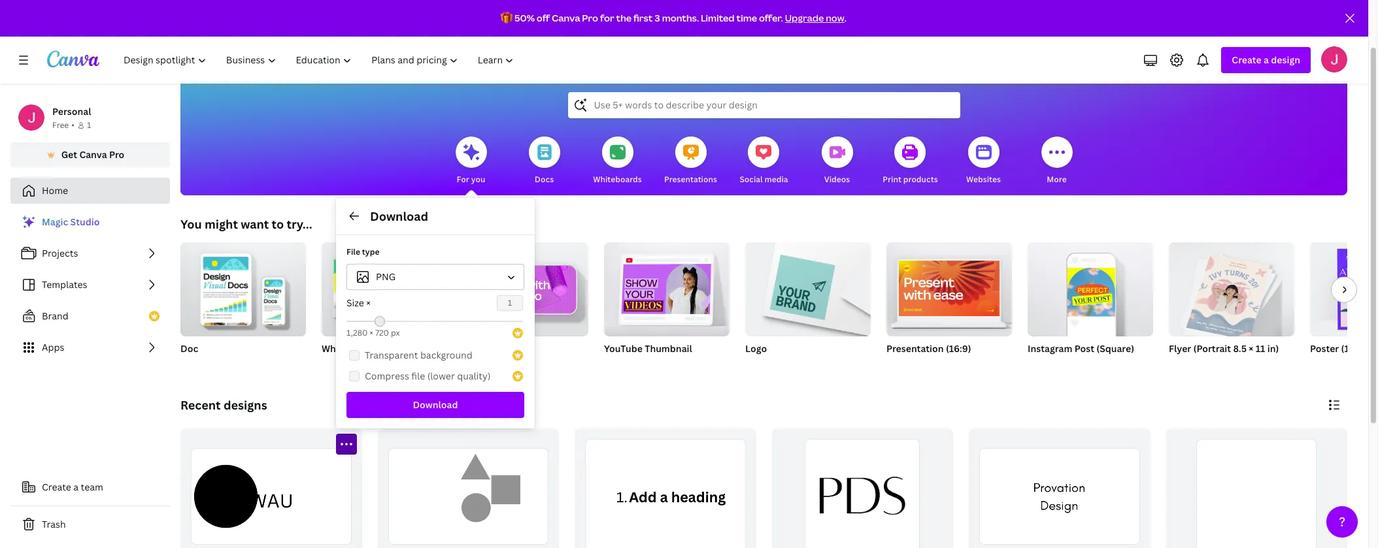 Task type: describe. For each thing, give the bounding box(es) containing it.
free
[[52, 120, 69, 131]]

logo group
[[746, 237, 871, 372]]

brand link
[[10, 304, 170, 330]]

magic
[[42, 216, 68, 228]]

team
[[81, 481, 103, 494]]

group for whiteboard
[[322, 243, 447, 337]]

design
[[1272, 54, 1301, 66]]

× inside group
[[1358, 343, 1362, 355]]

the
[[617, 12, 632, 24]]

might
[[205, 217, 238, 232]]

group for doc
[[181, 237, 306, 337]]

james peterson image
[[1322, 46, 1348, 73]]

for you
[[457, 174, 486, 185]]

type
[[362, 247, 380, 258]]

(lower
[[428, 370, 455, 383]]

more
[[1048, 174, 1067, 185]]

poster
[[1311, 343, 1340, 355]]

social media button
[[740, 128, 789, 196]]

create a design button
[[1222, 47, 1312, 73]]

for
[[457, 174, 470, 185]]

flyer
[[1170, 343, 1192, 355]]

× left '720' on the left bottom of page
[[370, 328, 373, 339]]

trash
[[42, 519, 66, 531]]

presentation (16:9)
[[887, 343, 972, 355]]

to
[[272, 217, 284, 232]]

media
[[765, 174, 789, 185]]

flyer (portrait 8.5 × 11 in)
[[1170, 343, 1280, 355]]

first
[[634, 12, 653, 24]]

projects link
[[10, 241, 170, 267]]

websites button
[[967, 128, 1001, 196]]

1
[[87, 120, 91, 131]]

post
[[1075, 343, 1095, 355]]

poster (18 × 24 i
[[1311, 343, 1379, 355]]

studio
[[70, 216, 100, 228]]

recent designs
[[181, 398, 267, 413]]

time
[[737, 12, 758, 24]]

50%
[[515, 12, 535, 24]]

whiteboard group
[[322, 243, 447, 372]]

in)
[[1268, 343, 1280, 355]]

file
[[412, 370, 425, 383]]

whiteboard
[[322, 343, 374, 355]]

top level navigation element
[[115, 47, 526, 73]]

for
[[600, 12, 615, 24]]

.
[[845, 12, 847, 24]]

brand
[[42, 310, 69, 322]]

months.
[[662, 12, 699, 24]]

0 vertical spatial canva
[[552, 12, 581, 24]]

create a team button
[[10, 475, 170, 501]]

px
[[391, 328, 400, 339]]

videos
[[825, 174, 851, 185]]

thumbnail
[[645, 343, 693, 355]]

upgrade now button
[[785, 12, 845, 24]]

1 horizontal spatial pro
[[582, 12, 599, 24]]

flyer (portrait 8.5 × 11 in) group
[[1170, 237, 1295, 372]]

home
[[42, 184, 68, 197]]

group for instagram post (square)
[[1028, 237, 1154, 337]]

print products
[[883, 174, 938, 185]]

apps link
[[10, 335, 170, 361]]

group for presentation (16:9)
[[887, 237, 1013, 337]]

youtube
[[604, 343, 643, 355]]

more button
[[1042, 128, 1073, 196]]

print
[[883, 174, 902, 185]]

off
[[537, 12, 550, 24]]

compress file (lower quality) link
[[347, 366, 525, 387]]

file
[[347, 247, 360, 258]]

quality)
[[457, 370, 491, 383]]

home link
[[10, 178, 170, 204]]

720
[[375, 328, 389, 339]]

instagram
[[1028, 343, 1073, 355]]

file type
[[347, 247, 380, 258]]

presentation (16:9) group
[[887, 237, 1013, 372]]

group for poster (18 × 24 i
[[1311, 243, 1379, 337]]

get
[[61, 148, 77, 161]]

0 vertical spatial download
[[370, 209, 429, 224]]



Task type: vqa. For each thing, say whether or not it's contained in the screenshot.
Flyer (Portrait 8.5 × 11 in)
yes



Task type: locate. For each thing, give the bounding box(es) containing it.
print products button
[[883, 128, 938, 196]]

8.5
[[1234, 343, 1247, 355]]

download down compress file (lower quality) link
[[413, 399, 458, 411]]

logo
[[746, 343, 767, 355]]

get canva pro button
[[10, 143, 170, 167]]

list containing magic studio
[[10, 209, 170, 361]]

download button
[[347, 392, 525, 419]]

try...
[[287, 217, 312, 232]]

group for youtube thumbnail
[[604, 237, 730, 337]]

doc group
[[181, 237, 306, 372]]

create left design on the right
[[1233, 54, 1262, 66]]

•
[[71, 120, 75, 131]]

png
[[376, 271, 396, 283]]

magic studio link
[[10, 209, 170, 235]]

a inside button
[[73, 481, 79, 494]]

videos button
[[822, 128, 853, 196]]

canva inside button
[[79, 148, 107, 161]]

1 horizontal spatial create
[[1233, 54, 1262, 66]]

background
[[421, 349, 473, 362]]

youtube thumbnail group
[[604, 237, 730, 372]]

upgrade
[[785, 12, 824, 24]]

1 vertical spatial a
[[73, 481, 79, 494]]

1 vertical spatial canva
[[79, 148, 107, 161]]

websites
[[967, 174, 1001, 185]]

File type button
[[347, 264, 525, 290]]

0 horizontal spatial create
[[42, 481, 71, 494]]

group for flyer (portrait 8.5 × 11 in)
[[1170, 237, 1295, 341]]

1 vertical spatial create
[[42, 481, 71, 494]]

create for create a team
[[42, 481, 71, 494]]

presentation
[[887, 343, 944, 355]]

Size × text field
[[498, 296, 523, 311]]

group for logo
[[746, 237, 871, 337]]

transparent
[[365, 349, 418, 362]]

personal
[[52, 105, 91, 118]]

🎁 50% off canva pro for the first 3 months. limited time offer. upgrade now .
[[501, 12, 847, 24]]

None search field
[[568, 92, 961, 118]]

templates
[[42, 279, 87, 291]]

canva
[[552, 12, 581, 24], [79, 148, 107, 161]]

social
[[740, 174, 763, 185]]

× left 24
[[1358, 343, 1362, 355]]

offer.
[[759, 12, 784, 24]]

poster (18 × 24 in portrait) group
[[1311, 243, 1379, 372]]

(square)
[[1097, 343, 1135, 355]]

group
[[181, 237, 306, 337], [463, 237, 589, 337], [604, 237, 730, 337], [746, 237, 871, 337], [887, 237, 1013, 337], [1028, 237, 1154, 337], [1170, 237, 1295, 341], [322, 243, 447, 337], [1311, 243, 1379, 337]]

canva right the get
[[79, 148, 107, 161]]

compress
[[365, 370, 409, 383]]

× left 11
[[1250, 343, 1254, 355]]

youtube thumbnail
[[604, 343, 693, 355]]

a left design on the right
[[1264, 54, 1270, 66]]

create inside dropdown button
[[1233, 54, 1262, 66]]

create a team
[[42, 481, 103, 494]]

docs
[[535, 174, 554, 185]]

🎁
[[501, 12, 513, 24]]

(18
[[1342, 343, 1356, 355]]

unlimited
[[322, 360, 359, 371]]

× right size
[[366, 297, 371, 309]]

video
[[463, 343, 489, 355]]

presentations button
[[665, 128, 718, 196]]

Search search field
[[594, 93, 934, 118]]

1,280
[[347, 328, 368, 339]]

(16:9)
[[946, 343, 972, 355]]

compress file (lower quality)
[[365, 370, 491, 383]]

transparent background
[[365, 349, 473, 362]]

create left team at bottom
[[42, 481, 71, 494]]

size ×
[[347, 297, 371, 309]]

a for team
[[73, 481, 79, 494]]

you
[[181, 217, 202, 232]]

1 vertical spatial pro
[[109, 148, 125, 161]]

pro up home link
[[109, 148, 125, 161]]

0 vertical spatial a
[[1264, 54, 1270, 66]]

create a design
[[1233, 54, 1301, 66]]

create for create a design
[[1233, 54, 1262, 66]]

1 horizontal spatial a
[[1264, 54, 1270, 66]]

0 horizontal spatial pro
[[109, 148, 125, 161]]

download up 'type'
[[370, 209, 429, 224]]

limited
[[701, 12, 735, 24]]

recent
[[181, 398, 221, 413]]

0 vertical spatial pro
[[582, 12, 599, 24]]

0 horizontal spatial a
[[73, 481, 79, 494]]

11
[[1256, 343, 1266, 355]]

free •
[[52, 120, 75, 131]]

apps
[[42, 341, 64, 354]]

want
[[241, 217, 269, 232]]

whiteboard unlimited
[[322, 343, 374, 371]]

instagram post (square) group
[[1028, 237, 1154, 372]]

transparent background link
[[347, 345, 525, 366]]

designs
[[224, 398, 267, 413]]

docs button
[[529, 128, 560, 196]]

1 horizontal spatial canva
[[552, 12, 581, 24]]

templates link
[[10, 272, 170, 298]]

canva right off at the left top
[[552, 12, 581, 24]]

0 vertical spatial create
[[1233, 54, 1262, 66]]

pro
[[582, 12, 599, 24], [109, 148, 125, 161]]

for you button
[[456, 128, 487, 196]]

presentations
[[665, 174, 718, 185]]

projects
[[42, 247, 78, 260]]

list
[[10, 209, 170, 361]]

group for video
[[463, 237, 589, 337]]

products
[[904, 174, 938, 185]]

doc
[[181, 343, 198, 355]]

size
[[347, 297, 364, 309]]

create inside button
[[42, 481, 71, 494]]

1 vertical spatial download
[[413, 399, 458, 411]]

i
[[1377, 343, 1379, 355]]

24
[[1365, 343, 1375, 355]]

a for design
[[1264, 54, 1270, 66]]

download inside button
[[413, 399, 458, 411]]

now
[[826, 12, 845, 24]]

3
[[655, 12, 661, 24]]

magic studio
[[42, 216, 100, 228]]

pro inside button
[[109, 148, 125, 161]]

a
[[1264, 54, 1270, 66], [73, 481, 79, 494]]

0 horizontal spatial canva
[[79, 148, 107, 161]]

pro left for on the top left of page
[[582, 12, 599, 24]]

video group
[[463, 237, 589, 372]]

a left team at bottom
[[73, 481, 79, 494]]

instagram post (square)
[[1028, 343, 1135, 355]]

trash link
[[10, 512, 170, 538]]

a inside dropdown button
[[1264, 54, 1270, 66]]

× inside group
[[1250, 343, 1254, 355]]

whiteboards button
[[593, 128, 642, 196]]



